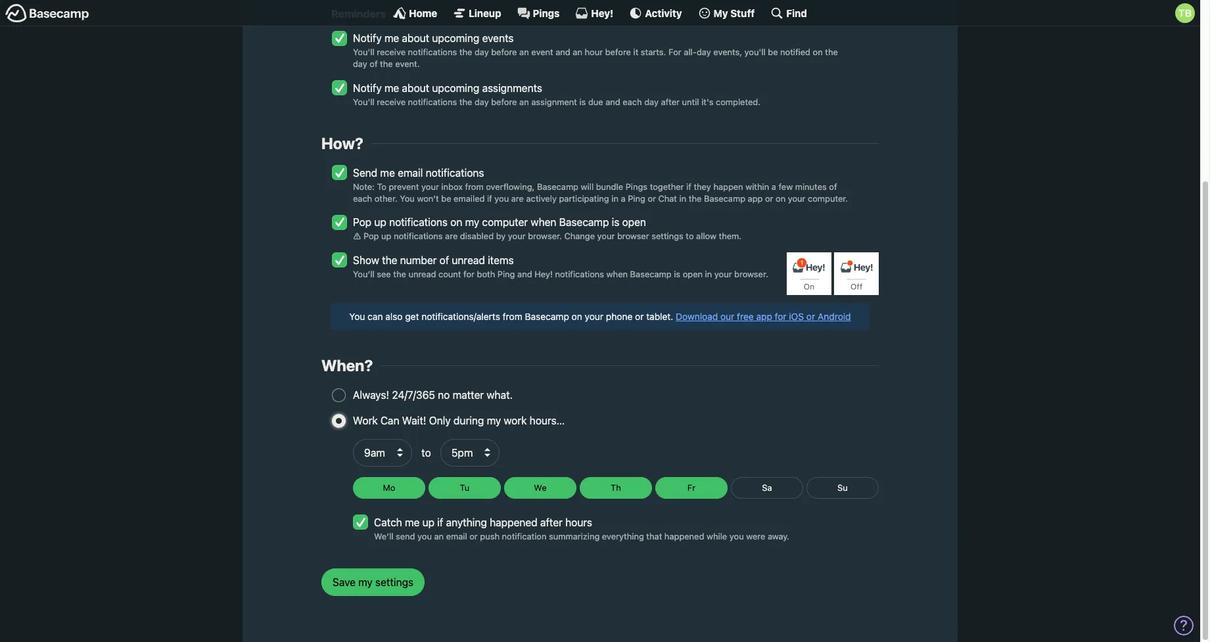 Task type: locate. For each thing, give the bounding box(es) containing it.
after
[[661, 96, 680, 107], [540, 517, 563, 529]]

receive inside notify me about upcoming events you'll receive notifications the day before an event and an hour before it starts. for all-day events, you'll be notified on the day of the event.
[[377, 47, 406, 57]]

1 horizontal spatial be
[[768, 47, 778, 57]]

of inside notify me about upcoming events you'll receive notifications the day before an event and an hour before it starts. for all-day events, you'll be notified on the day of the event.
[[370, 59, 378, 69]]

1 vertical spatial after
[[540, 517, 563, 529]]

ping
[[628, 193, 646, 204], [498, 269, 515, 279]]

0 vertical spatial unread
[[452, 254, 485, 266]]

or inside catch me up if anything happened after hours we'll send you an email or push notification summarizing everything that happened while you were away.
[[470, 531, 478, 542]]

computer.
[[808, 193, 848, 204]]

open up browser
[[622, 217, 646, 228]]

2 vertical spatial and
[[518, 269, 532, 279]]

1 horizontal spatial my
[[487, 415, 501, 427]]

notifications down "event."
[[408, 96, 457, 107]]

2 you'll from the top
[[353, 96, 375, 107]]

before down events
[[491, 47, 517, 57]]

1 horizontal spatial you
[[495, 193, 509, 204]]

together
[[650, 181, 684, 192]]

0 vertical spatial email
[[398, 167, 423, 179]]

change
[[564, 231, 595, 242]]

a down bundle
[[621, 193, 626, 204]]

0 horizontal spatial you
[[349, 311, 365, 322]]

you'll down reminders
[[353, 47, 375, 57]]

are left disabled
[[445, 231, 458, 242]]

0 vertical spatial happened
[[490, 517, 538, 529]]

0 vertical spatial for
[[464, 269, 475, 279]]

reminders
[[331, 8, 386, 20]]

is up browser
[[612, 217, 620, 228]]

0 horizontal spatial if
[[437, 517, 443, 529]]

from up emailed
[[465, 181, 484, 192]]

before
[[491, 47, 517, 57], [605, 47, 631, 57], [491, 96, 517, 107]]

to
[[377, 181, 387, 192]]

0 horizontal spatial happened
[[490, 517, 538, 529]]

after inside catch me up if anything happened after hours we'll send you an email or push notification summarizing everything that happened while you were away.
[[540, 517, 563, 529]]

when down actively
[[531, 217, 557, 228]]

is left due
[[580, 96, 586, 107]]

before down assignments
[[491, 96, 517, 107]]

you can also get notifications/alerts from basecamp on your phone or tablet. download our free app for ios or android
[[349, 311, 851, 322]]

what.
[[487, 389, 513, 401]]

everything
[[602, 531, 644, 542]]

send me email notifications note: to prevent your inbox from overflowing, basecamp will bundle pings together if they happen within a few minutes of each other.                   you won't be emailed if you are actively participating in a ping or chat in the basecamp app or on your computer.
[[353, 167, 848, 204]]

1 horizontal spatial when
[[607, 269, 628, 279]]

pings right bundle
[[626, 181, 648, 192]]

day left "event."
[[353, 59, 367, 69]]

you'll inside notify me about upcoming assignments you'll receive notifications the day before an assignment is due and each day after until it's completed.
[[353, 96, 375, 107]]

2 vertical spatial if
[[437, 517, 443, 529]]

after up summarizing
[[540, 517, 563, 529]]

2 upcoming from the top
[[432, 82, 480, 94]]

about inside notify me about upcoming events you'll receive notifications the day before an event and an hour before it starts. for all-day events, you'll be notified on the day of the event.
[[402, 32, 430, 44]]

catch
[[374, 517, 402, 529]]

notify for notify me about upcoming assignments
[[353, 82, 382, 94]]

1 vertical spatial of
[[829, 181, 837, 192]]

1 horizontal spatial browser.
[[735, 269, 769, 279]]

of up computer.
[[829, 181, 837, 192]]

show
[[353, 254, 379, 266]]

notifications
[[408, 47, 457, 57], [408, 96, 457, 107], [426, 167, 484, 179], [389, 217, 448, 228], [394, 231, 443, 242], [555, 269, 604, 279]]

each
[[623, 96, 642, 107], [353, 193, 372, 204]]

are
[[511, 193, 524, 204], [445, 231, 458, 242]]

my up disabled
[[465, 217, 480, 228]]

you'll
[[353, 47, 375, 57], [353, 96, 375, 107]]

pings button
[[517, 7, 560, 20]]

1 vertical spatial and
[[606, 96, 621, 107]]

notify inside notify me about upcoming assignments you'll receive notifications the day before an assignment is due and each day after until it's completed.
[[353, 82, 382, 94]]

0 horizontal spatial to
[[422, 447, 431, 459]]

0 vertical spatial about
[[402, 32, 430, 44]]

about for notify me about upcoming assignments
[[402, 82, 430, 94]]

unread up both at top left
[[452, 254, 485, 266]]

basecamp down settings on the right of the page
[[630, 269, 672, 279]]

1 horizontal spatial of
[[440, 254, 449, 266]]

in down the allow
[[705, 269, 712, 279]]

me up "event."
[[385, 32, 399, 44]]

me inside catch me up if anything happened after hours we'll send you an email or push notification summarizing everything that happened while you were away.
[[405, 517, 420, 529]]

2 horizontal spatial of
[[829, 181, 837, 192]]

ios
[[789, 311, 804, 322]]

0 vertical spatial receive
[[377, 47, 406, 57]]

notifications inside notify me about upcoming assignments you'll receive notifications the day before an assignment is due and each day after until it's completed.
[[408, 96, 457, 107]]

notifications up "event."
[[408, 47, 457, 57]]

an left hour
[[573, 47, 583, 57]]

0 horizontal spatial of
[[370, 59, 378, 69]]

other.
[[375, 193, 398, 204]]

2 about from the top
[[402, 82, 430, 94]]

for left ios
[[775, 311, 787, 322]]

you right 'send'
[[418, 531, 432, 542]]

0 vertical spatial pings
[[533, 7, 560, 19]]

0 vertical spatial you'll
[[353, 47, 375, 57]]

0 vertical spatial hey!
[[591, 7, 614, 19]]

each inside send me email notifications note: to prevent your inbox from overflowing, basecamp will bundle pings together if they happen within a few minutes of each other.                   you won't be emailed if you are actively participating in a ping or chat in the basecamp app or on your computer.
[[353, 193, 372, 204]]

to left the allow
[[686, 231, 694, 242]]

1 horizontal spatial each
[[623, 96, 642, 107]]

1 about from the top
[[402, 32, 430, 44]]

send
[[396, 531, 415, 542]]

you
[[495, 193, 509, 204], [418, 531, 432, 542], [730, 531, 744, 542]]

⚠️
[[353, 231, 361, 242]]

when down browser
[[607, 269, 628, 279]]

0 horizontal spatial from
[[465, 181, 484, 192]]

settings
[[652, 231, 684, 242]]

download
[[676, 311, 718, 322]]

1 vertical spatial when
[[607, 269, 628, 279]]

before for notify me about upcoming events
[[491, 47, 517, 57]]

notify
[[353, 32, 382, 44], [353, 82, 382, 94]]

you down the overflowing,
[[495, 193, 509, 204]]

upcoming down lineup link in the top of the page
[[432, 32, 480, 44]]

0 vertical spatial of
[[370, 59, 378, 69]]

work
[[353, 415, 378, 427]]

lineup
[[469, 7, 501, 19]]

switch accounts image
[[5, 3, 89, 24]]

0 vertical spatial are
[[511, 193, 524, 204]]

also
[[386, 311, 403, 322]]

1 vertical spatial hey!
[[535, 269, 553, 279]]

prevent
[[389, 181, 419, 192]]

1 horizontal spatial for
[[775, 311, 787, 322]]

upcoming inside notify me about upcoming assignments you'll receive notifications the day before an assignment is due and each day after until it's completed.
[[432, 82, 480, 94]]

1 vertical spatial about
[[402, 82, 430, 94]]

chat
[[659, 193, 677, 204]]

0 horizontal spatial be
[[441, 193, 451, 204]]

1 vertical spatial are
[[445, 231, 458, 242]]

is down settings on the right of the page
[[674, 269, 681, 279]]

or down anything
[[470, 531, 478, 542]]

0 horizontal spatial for
[[464, 269, 475, 279]]

phone
[[606, 311, 633, 322]]

pop up the ⚠️
[[353, 217, 372, 228]]

my
[[465, 217, 480, 228], [487, 415, 501, 427]]

1 horizontal spatial ping
[[628, 193, 646, 204]]

0 vertical spatial ping
[[628, 193, 646, 204]]

you'll up how?
[[353, 96, 375, 107]]

allow
[[696, 231, 717, 242]]

in right chat
[[680, 193, 687, 204]]

0 vertical spatial open
[[622, 217, 646, 228]]

browser. up free
[[735, 269, 769, 279]]

main element
[[0, 0, 1201, 26]]

0 horizontal spatial ping
[[498, 269, 515, 279]]

be inside notify me about upcoming events you'll receive notifications the day before an event and an hour before it starts. for all-day events, you'll be notified on the day of the event.
[[768, 47, 778, 57]]

an for anything
[[434, 531, 444, 542]]

for inside show the number of unread items you'll see the unread count for both ping and hey! notifications when basecamp is open in your browser.
[[464, 269, 475, 279]]

about inside notify me about upcoming assignments you'll receive notifications the day before an assignment is due and each day after until it's completed.
[[402, 82, 430, 94]]

and inside notify me about upcoming events you'll receive notifications the day before an event and an hour before it starts. for all-day events, you'll be notified on the day of the event.
[[556, 47, 571, 57]]

an for assignments
[[520, 96, 529, 107]]

receive for notify me about upcoming events
[[377, 47, 406, 57]]

me down "event."
[[385, 82, 399, 94]]

0 vertical spatial up
[[374, 217, 387, 228]]

to
[[686, 231, 694, 242], [422, 447, 431, 459]]

1 vertical spatial my
[[487, 415, 501, 427]]

your down them.
[[715, 269, 732, 279]]

is
[[580, 96, 586, 107], [612, 217, 620, 228], [674, 269, 681, 279]]

up left anything
[[423, 517, 435, 529]]

from
[[465, 181, 484, 192], [503, 311, 523, 322]]

0 vertical spatial after
[[661, 96, 680, 107]]

me inside notify me about upcoming events you'll receive notifications the day before an event and an hour before it starts. for all-day events, you'll be notified on the day of the event.
[[385, 32, 399, 44]]

1 vertical spatial a
[[621, 193, 626, 204]]

app right free
[[757, 311, 773, 322]]

is inside notify me about upcoming assignments you'll receive notifications the day before an assignment is due and each day after until it's completed.
[[580, 96, 586, 107]]

browser. inside pop up notifications on my computer when basecamp is open ⚠️ pop up notifications are disabled by your browser. change your browser settings to allow them.
[[528, 231, 562, 242]]

of left "event."
[[370, 59, 378, 69]]

each right due
[[623, 96, 642, 107]]

app inside send me email notifications note: to prevent your inbox from overflowing, basecamp will bundle pings together if they happen within a few minutes of each other.                   you won't be emailed if you are actively participating in a ping or chat in the basecamp app or on your computer.
[[748, 193, 763, 204]]

on left phone
[[572, 311, 582, 322]]

me inside notify me about upcoming assignments you'll receive notifications the day before an assignment is due and each day after until it's completed.
[[385, 82, 399, 94]]

day
[[475, 47, 489, 57], [697, 47, 711, 57], [353, 59, 367, 69], [475, 96, 489, 107], [645, 96, 659, 107]]

about down "event."
[[402, 82, 430, 94]]

1 horizontal spatial open
[[683, 269, 703, 279]]

0 vertical spatial app
[[748, 193, 763, 204]]

your
[[422, 181, 439, 192], [788, 193, 806, 204], [508, 231, 526, 242], [597, 231, 615, 242], [715, 269, 732, 279], [585, 311, 604, 322]]

2 horizontal spatial in
[[705, 269, 712, 279]]

pings
[[533, 7, 560, 19], [626, 181, 648, 192]]

notifications down "change"
[[555, 269, 604, 279]]

1 horizontal spatial after
[[661, 96, 680, 107]]

an inside catch me up if anything happened after hours we'll send you an email or push notification summarizing everything that happened while you were away.
[[434, 531, 444, 542]]

hey! up notify me about upcoming events you'll receive notifications the day before an event and an hour before it starts. for all-day events, you'll be notified on the day of the event.
[[591, 7, 614, 19]]

a left few at the right of page
[[772, 181, 777, 192]]

an right 'send'
[[434, 531, 444, 542]]

you'll inside notify me about upcoming events you'll receive notifications the day before an event and an hour before it starts. for all-day events, you'll be notified on the day of the event.
[[353, 47, 375, 57]]

an left event
[[520, 47, 529, 57]]

you left 'can' on the left of the page
[[349, 311, 365, 322]]

emailed
[[454, 193, 485, 204]]

0 horizontal spatial you
[[418, 531, 432, 542]]

1 vertical spatial for
[[775, 311, 787, 322]]

stuff
[[731, 7, 755, 19]]

before inside notify me about upcoming assignments you'll receive notifications the day before an assignment is due and each day after until it's completed.
[[491, 96, 517, 107]]

2 notify from the top
[[353, 82, 382, 94]]

and right event
[[556, 47, 571, 57]]

0 horizontal spatial is
[[580, 96, 586, 107]]

upcoming left assignments
[[432, 82, 480, 94]]

1 vertical spatial each
[[353, 193, 372, 204]]

1 vertical spatial browser.
[[735, 269, 769, 279]]

you'll
[[353, 269, 375, 279]]

before left it
[[605, 47, 631, 57]]

and right due
[[606, 96, 621, 107]]

notifications up inbox
[[426, 167, 484, 179]]

0 horizontal spatial hey!
[[535, 269, 553, 279]]

0 vertical spatial my
[[465, 217, 480, 228]]

items
[[488, 254, 514, 266]]

you left were
[[730, 531, 744, 542]]

basecamp up "change"
[[559, 217, 609, 228]]

is inside show the number of unread items you'll see the unread count for both ping and hey! notifications when basecamp is open in your browser.
[[674, 269, 681, 279]]

0 vertical spatial if
[[687, 181, 692, 192]]

an
[[520, 47, 529, 57], [573, 47, 583, 57], [520, 96, 529, 107], [434, 531, 444, 542]]

1 vertical spatial pings
[[626, 181, 648, 192]]

1 upcoming from the top
[[432, 32, 480, 44]]

starts.
[[641, 47, 666, 57]]

email up prevent
[[398, 167, 423, 179]]

if left anything
[[437, 517, 443, 529]]

1 horizontal spatial you
[[400, 193, 415, 204]]

su
[[838, 482, 848, 493]]

1 vertical spatial upcoming
[[432, 82, 480, 94]]

pop right the ⚠️
[[364, 231, 379, 242]]

summarizing
[[549, 531, 600, 542]]

1 horizontal spatial a
[[772, 181, 777, 192]]

if
[[687, 181, 692, 192], [487, 193, 492, 204], [437, 517, 443, 529]]

matter
[[453, 389, 484, 401]]

day left until
[[645, 96, 659, 107]]

they
[[694, 181, 711, 192]]

0 horizontal spatial each
[[353, 193, 372, 204]]

of inside show the number of unread items you'll see the unread count for both ping and hey! notifications when basecamp is open in your browser.
[[440, 254, 449, 266]]

be down inbox
[[441, 193, 451, 204]]

0 vertical spatial each
[[623, 96, 642, 107]]

upcoming
[[432, 32, 480, 44], [432, 82, 480, 94]]

tu
[[460, 482, 470, 493]]

1 you'll from the top
[[353, 47, 375, 57]]

on up disabled
[[451, 217, 463, 228]]

1 horizontal spatial are
[[511, 193, 524, 204]]

hey! inside show the number of unread items you'll see the unread count for both ping and hey! notifications when basecamp is open in your browser.
[[535, 269, 553, 279]]

0 horizontal spatial open
[[622, 217, 646, 228]]

no
[[438, 389, 450, 401]]

me inside send me email notifications note: to prevent your inbox from overflowing, basecamp will bundle pings together if they happen within a few minutes of each other.                   you won't be emailed if you are actively participating in a ping or chat in the basecamp app or on your computer.
[[380, 167, 395, 179]]

an inside notify me about upcoming assignments you'll receive notifications the day before an assignment is due and each day after until it's completed.
[[520, 96, 529, 107]]

notify down reminders
[[353, 32, 382, 44]]

bundle
[[596, 181, 623, 192]]

hey! button
[[576, 7, 614, 20]]

app
[[748, 193, 763, 204], [757, 311, 773, 322]]

2 vertical spatial up
[[423, 517, 435, 529]]

receive inside notify me about upcoming assignments you'll receive notifications the day before an assignment is due and each day after until it's completed.
[[377, 96, 406, 107]]

completed.
[[716, 96, 761, 107]]

receive up "event."
[[377, 47, 406, 57]]

1 horizontal spatial email
[[446, 531, 467, 542]]

anything
[[446, 517, 487, 529]]

1 horizontal spatial if
[[487, 193, 492, 204]]

android
[[818, 311, 851, 322]]

0 horizontal spatial pings
[[533, 7, 560, 19]]

ping down items
[[498, 269, 515, 279]]

about down home 'link'
[[402, 32, 430, 44]]

computer
[[482, 217, 528, 228]]

home
[[409, 7, 437, 19]]

if left they at right
[[687, 181, 692, 192]]

when inside pop up notifications on my computer when basecamp is open ⚠️ pop up notifications are disabled by your browser. change your browser settings to allow them.
[[531, 217, 557, 228]]

note:
[[353, 181, 375, 192]]

1 vertical spatial you'll
[[353, 96, 375, 107]]

app down within
[[748, 193, 763, 204]]

due
[[588, 96, 603, 107]]

be right you'll
[[768, 47, 778, 57]]

them.
[[719, 231, 742, 242]]

notifications inside notify me about upcoming events you'll receive notifications the day before an event and an hour before it starts. for all-day events, you'll be notified on the day of the event.
[[408, 47, 457, 57]]

my stuff
[[714, 7, 755, 19]]

1 horizontal spatial from
[[503, 311, 523, 322]]

2 receive from the top
[[377, 96, 406, 107]]

or
[[648, 193, 656, 204], [765, 193, 774, 204], [635, 311, 644, 322], [807, 311, 816, 322], [470, 531, 478, 542]]

up down other.
[[374, 217, 387, 228]]

the inside notify me about upcoming assignments you'll receive notifications the day before an assignment is due and each day after until it's completed.
[[460, 96, 472, 107]]

day down events
[[475, 47, 489, 57]]

are inside send me email notifications note: to prevent your inbox from overflowing, basecamp will bundle pings together if they happen within a few minutes of each other.                   you won't be emailed if you are actively participating in a ping or chat in the basecamp app or on your computer.
[[511, 193, 524, 204]]

for left both at top left
[[464, 269, 475, 279]]

pop
[[353, 217, 372, 228], [364, 231, 379, 242]]

1 horizontal spatial hey!
[[591, 7, 614, 19]]

will
[[581, 181, 594, 192]]

me
[[385, 32, 399, 44], [385, 82, 399, 94], [380, 167, 395, 179], [405, 517, 420, 529]]

th button
[[580, 477, 652, 499]]

0 vertical spatial when
[[531, 217, 557, 228]]

1 vertical spatial email
[[446, 531, 467, 542]]

my inside pop up notifications on my computer when basecamp is open ⚠️ pop up notifications are disabled by your browser. change your browser settings to allow them.
[[465, 217, 480, 228]]

an down assignments
[[520, 96, 529, 107]]

hour
[[585, 47, 603, 57]]

each down note:
[[353, 193, 372, 204]]

basecamp up actively
[[537, 181, 579, 192]]

notify inside notify me about upcoming events you'll receive notifications the day before an event and an hour before it starts. for all-day events, you'll be notified on the day of the event.
[[353, 32, 382, 44]]

1 receive from the top
[[377, 47, 406, 57]]

you inside send me email notifications note: to prevent your inbox from overflowing, basecamp will bundle pings together if they happen within a few minutes of each other.                   you won't be emailed if you are actively participating in a ping or chat in the basecamp app or on your computer.
[[495, 193, 509, 204]]

are down the overflowing,
[[511, 193, 524, 204]]

1 vertical spatial ping
[[498, 269, 515, 279]]

happened up notification in the left bottom of the page
[[490, 517, 538, 529]]

only
[[429, 415, 451, 427]]

email down anything
[[446, 531, 467, 542]]

fr button
[[656, 477, 728, 499]]

1 vertical spatial from
[[503, 311, 523, 322]]

None submit
[[322, 569, 425, 596]]

0 horizontal spatial browser.
[[528, 231, 562, 242]]

hey! down pop up notifications on my computer when basecamp is open ⚠️ pop up notifications are disabled by your browser. change your browser settings to allow them.
[[535, 269, 553, 279]]

0 horizontal spatial a
[[621, 193, 626, 204]]

me up to
[[380, 167, 395, 179]]

and right both at top left
[[518, 269, 532, 279]]

0 vertical spatial you
[[400, 193, 415, 204]]

after left until
[[661, 96, 680, 107]]

up right the ⚠️
[[381, 231, 392, 242]]

2 horizontal spatial is
[[674, 269, 681, 279]]

in down bundle
[[612, 193, 619, 204]]

from right notifications/alerts
[[503, 311, 523, 322]]

upcoming inside notify me about upcoming events you'll receive notifications the day before an event and an hour before it starts. for all-day events, you'll be notified on the day of the event.
[[432, 32, 480, 44]]

me for send me email notifications
[[380, 167, 395, 179]]

on right notified
[[813, 47, 823, 57]]

my left work
[[487, 415, 501, 427]]

if right emailed
[[487, 193, 492, 204]]

1 horizontal spatial and
[[556, 47, 571, 57]]

pings up event
[[533, 7, 560, 19]]

0 horizontal spatial email
[[398, 167, 423, 179]]

0 vertical spatial be
[[768, 47, 778, 57]]

open down the allow
[[683, 269, 703, 279]]

when
[[531, 217, 557, 228], [607, 269, 628, 279]]

1 horizontal spatial unread
[[452, 254, 485, 266]]

1 vertical spatial be
[[441, 193, 451, 204]]

my
[[714, 7, 728, 19]]

2 vertical spatial of
[[440, 254, 449, 266]]

up inside catch me up if anything happened after hours we'll send you an email or push notification summarizing everything that happened while you were away.
[[423, 517, 435, 529]]

1 vertical spatial receive
[[377, 96, 406, 107]]

before for notify me about upcoming assignments
[[491, 96, 517, 107]]

0 vertical spatial from
[[465, 181, 484, 192]]

0 horizontal spatial when
[[531, 217, 557, 228]]

0 horizontal spatial in
[[612, 193, 619, 204]]

on inside notify me about upcoming events you'll receive notifications the day before an event and an hour before it starts. for all-day events, you'll be notified on the day of the event.
[[813, 47, 823, 57]]

1 horizontal spatial to
[[686, 231, 694, 242]]

1 notify from the top
[[353, 32, 382, 44]]

0 horizontal spatial after
[[540, 517, 563, 529]]

notification
[[502, 531, 547, 542]]

pings inside pings dropdown button
[[533, 7, 560, 19]]



Task type: describe. For each thing, give the bounding box(es) containing it.
or down within
[[765, 193, 774, 204]]

work can wait! only during my work hours…
[[353, 415, 565, 427]]

notify for notify me about upcoming events
[[353, 32, 382, 44]]

basecamp down show the number of unread items you'll see the unread count for both ping and hey! notifications when basecamp is open in your browser.
[[525, 311, 569, 322]]

is inside pop up notifications on my computer when basecamp is open ⚠️ pop up notifications are disabled by your browser. change your browser settings to allow them.
[[612, 217, 620, 228]]

won't
[[417, 193, 439, 204]]

all-
[[684, 47, 697, 57]]

it's
[[702, 96, 714, 107]]

day left events,
[[697, 47, 711, 57]]

0 vertical spatial pop
[[353, 217, 372, 228]]

we
[[534, 482, 547, 493]]

events,
[[714, 47, 742, 57]]

hours…
[[530, 415, 565, 427]]

1 vertical spatial you
[[349, 311, 365, 322]]

1 vertical spatial up
[[381, 231, 392, 242]]

our
[[721, 311, 735, 322]]

can
[[368, 311, 383, 322]]

and inside show the number of unread items you'll see the unread count for both ping and hey! notifications when basecamp is open in your browser.
[[518, 269, 532, 279]]

on inside pop up notifications on my computer when basecamp is open ⚠️ pop up notifications are disabled by your browser. change your browser settings to allow them.
[[451, 217, 463, 228]]

when?
[[322, 356, 373, 375]]

pings inside send me email notifications note: to prevent your inbox from overflowing, basecamp will bundle pings together if they happen within a few minutes of each other.                   you won't be emailed if you are actively participating in a ping or chat in the basecamp app or on your computer.
[[626, 181, 648, 192]]

away.
[[768, 531, 790, 542]]

when inside show the number of unread items you'll see the unread count for both ping and hey! notifications when basecamp is open in your browser.
[[607, 269, 628, 279]]

events
[[482, 32, 514, 44]]

download our free app for ios or android link
[[676, 311, 851, 322]]

receive for notify me about upcoming assignments
[[377, 96, 406, 107]]

browser. inside show the number of unread items you'll see the unread count for both ping and hey! notifications when basecamp is open in your browser.
[[735, 269, 769, 279]]

sa
[[762, 482, 772, 493]]

catch me up if anything happened after hours we'll send you an email or push notification summarizing everything that happened while you were away.
[[374, 517, 790, 542]]

ping inside show the number of unread items you'll see the unread count for both ping and hey! notifications when basecamp is open in your browser.
[[498, 269, 515, 279]]

be inside send me email notifications note: to prevent your inbox from overflowing, basecamp will bundle pings together if they happen within a few minutes of each other.                   you won't be emailed if you are actively participating in a ping or chat in the basecamp app or on your computer.
[[441, 193, 451, 204]]

always!
[[353, 389, 389, 401]]

me for notify me about upcoming events
[[385, 32, 399, 44]]

your inside show the number of unread items you'll see the unread count for both ping and hey! notifications when basecamp is open in your browser.
[[715, 269, 732, 279]]

on inside send me email notifications note: to prevent your inbox from overflowing, basecamp will bundle pings together if they happen within a few minutes of each other.                   you won't be emailed if you are actively participating in a ping or chat in the basecamp app or on your computer.
[[776, 193, 786, 204]]

0 horizontal spatial unread
[[409, 269, 436, 279]]

email inside send me email notifications note: to prevent your inbox from overflowing, basecamp will bundle pings together if they happen within a few minutes of each other.                   you won't be emailed if you are actively participating in a ping or chat in the basecamp app or on your computer.
[[398, 167, 423, 179]]

open inside show the number of unread items you'll see the unread count for both ping and hey! notifications when basecamp is open in your browser.
[[683, 269, 703, 279]]

0 vertical spatial a
[[772, 181, 777, 192]]

how?
[[322, 134, 364, 152]]

wait!
[[402, 415, 426, 427]]

tim burton image
[[1176, 3, 1195, 23]]

2 horizontal spatial if
[[687, 181, 692, 192]]

sa button
[[731, 477, 804, 499]]

and inside notify me about upcoming assignments you'll receive notifications the day before an assignment is due and each day after until it's completed.
[[606, 96, 621, 107]]

we button
[[504, 477, 577, 499]]

show the number of unread items you'll see the unread count for both ping and hey! notifications when basecamp is open in your browser.
[[353, 254, 769, 279]]

to inside pop up notifications on my computer when basecamp is open ⚠️ pop up notifications are disabled by your browser. change your browser settings to allow them.
[[686, 231, 694, 242]]

ping inside send me email notifications note: to prevent your inbox from overflowing, basecamp will bundle pings together if they happen within a few minutes of each other.                   you won't be emailed if you are actively participating in a ping or chat in the basecamp app or on your computer.
[[628, 193, 646, 204]]

that
[[647, 531, 662, 542]]

hours
[[566, 517, 593, 529]]

upcoming for assignments
[[432, 82, 480, 94]]

tablet.
[[647, 311, 674, 322]]

notifications/alerts
[[422, 311, 500, 322]]

we'll
[[374, 531, 394, 542]]

the inside send me email notifications note: to prevent your inbox from overflowing, basecamp will bundle pings together if they happen within a few minutes of each other.                   you won't be emailed if you are actively participating in a ping or chat in the basecamp app or on your computer.
[[689, 193, 702, 204]]

if inside catch me up if anything happened after hours we'll send you an email or push notification summarizing everything that happened while you were away.
[[437, 517, 443, 529]]

by
[[496, 231, 506, 242]]

free
[[737, 311, 754, 322]]

overflowing,
[[486, 181, 535, 192]]

or right phone
[[635, 311, 644, 322]]

about for notify me about upcoming events
[[402, 32, 430, 44]]

24/7/365
[[392, 389, 435, 401]]

happen
[[714, 181, 744, 192]]

send
[[353, 167, 378, 179]]

disabled
[[460, 231, 494, 242]]

you inside send me email notifications note: to prevent your inbox from overflowing, basecamp will bundle pings together if they happen within a few minutes of each other.                   you won't be emailed if you are actively participating in a ping or chat in the basecamp app or on your computer.
[[400, 193, 415, 204]]

in inside show the number of unread items you'll see the unread count for both ping and hey! notifications when basecamp is open in your browser.
[[705, 269, 712, 279]]

tu button
[[429, 477, 501, 499]]

an for events
[[520, 47, 529, 57]]

pop up notifications on my computer when basecamp is open ⚠️ pop up notifications are disabled by your browser. change your browser settings to allow them.
[[353, 217, 742, 242]]

your left phone
[[585, 311, 604, 322]]

notified
[[781, 47, 811, 57]]

inbox
[[441, 181, 463, 192]]

your right by
[[508, 231, 526, 242]]

notifications inside show the number of unread items you'll see the unread count for both ping and hey! notifications when basecamp is open in your browser.
[[555, 269, 604, 279]]

actively
[[526, 193, 557, 204]]

event
[[531, 47, 553, 57]]

mo
[[383, 482, 395, 493]]

count
[[439, 269, 461, 279]]

from inside send me email notifications note: to prevent your inbox from overflowing, basecamp will bundle pings together if they happen within a few minutes of each other.                   you won't be emailed if you are actively participating in a ping or chat in the basecamp app or on your computer.
[[465, 181, 484, 192]]

get
[[405, 311, 419, 322]]

push
[[480, 531, 500, 542]]

notify me about upcoming assignments you'll receive notifications the day before an assignment is due and each day after until it's completed.
[[353, 82, 761, 107]]

both
[[477, 269, 495, 279]]

until
[[682, 96, 699, 107]]

notifications up number at the top left of page
[[394, 231, 443, 242]]

upcoming for events
[[432, 32, 480, 44]]

home link
[[393, 7, 437, 20]]

basecamp inside show the number of unread items you'll see the unread count for both ping and hey! notifications when basecamp is open in your browser.
[[630, 269, 672, 279]]

su button
[[807, 477, 879, 499]]

your right "change"
[[597, 231, 615, 242]]

during
[[454, 415, 484, 427]]

find button
[[771, 7, 807, 20]]

you'll for notify me about upcoming events
[[353, 47, 375, 57]]

1 horizontal spatial happened
[[665, 531, 705, 542]]

or left chat
[[648, 193, 656, 204]]

1 vertical spatial if
[[487, 193, 492, 204]]

2 horizontal spatial you
[[730, 531, 744, 542]]

each inside notify me about upcoming assignments you'll receive notifications the day before an assignment is due and each day after until it's completed.
[[623, 96, 642, 107]]

find
[[787, 7, 807, 19]]

were
[[747, 531, 766, 542]]

notifications inside send me email notifications note: to prevent your inbox from overflowing, basecamp will bundle pings together if they happen within a few minutes of each other.                   you won't be emailed if you are actively participating in a ping or chat in the basecamp app or on your computer.
[[426, 167, 484, 179]]

participating
[[559, 193, 609, 204]]

1 vertical spatial pop
[[364, 231, 379, 242]]

day down assignments
[[475, 96, 489, 107]]

your up won't
[[422, 181, 439, 192]]

basecamp inside pop up notifications on my computer when basecamp is open ⚠️ pop up notifications are disabled by your browser. change your browser settings to allow them.
[[559, 217, 609, 228]]

activity link
[[630, 7, 682, 20]]

basecamp down the happen
[[704, 193, 746, 204]]

of inside send me email notifications note: to prevent your inbox from overflowing, basecamp will bundle pings together if they happen within a few minutes of each other.                   you won't be emailed if you are actively participating in a ping or chat in the basecamp app or on your computer.
[[829, 181, 837, 192]]

minutes
[[796, 181, 827, 192]]

you'll for notify me about upcoming assignments
[[353, 96, 375, 107]]

1 vertical spatial to
[[422, 447, 431, 459]]

your down few at the right of page
[[788, 193, 806, 204]]

or right ios
[[807, 311, 816, 322]]

assignments
[[482, 82, 542, 94]]

can
[[381, 415, 400, 427]]

number
[[400, 254, 437, 266]]

are inside pop up notifications on my computer when basecamp is open ⚠️ pop up notifications are disabled by your browser. change your browser settings to allow them.
[[445, 231, 458, 242]]

open inside pop up notifications on my computer when basecamp is open ⚠️ pop up notifications are disabled by your browser. change your browser settings to allow them.
[[622, 217, 646, 228]]

activity
[[645, 7, 682, 19]]

1 vertical spatial app
[[757, 311, 773, 322]]

see
[[377, 269, 391, 279]]

me for catch me up if anything happened after hours
[[405, 517, 420, 529]]

me for notify me about upcoming assignments
[[385, 82, 399, 94]]

notifications down won't
[[389, 217, 448, 228]]

few
[[779, 181, 793, 192]]

fr
[[688, 482, 696, 493]]

work
[[504, 415, 527, 427]]

1 horizontal spatial in
[[680, 193, 687, 204]]

after inside notify me about upcoming assignments you'll receive notifications the day before an assignment is due and each day after until it's completed.
[[661, 96, 680, 107]]

lineup link
[[453, 7, 501, 20]]

hey! inside "hey!" popup button
[[591, 7, 614, 19]]

email inside catch me up if anything happened after hours we'll send you an email or push notification summarizing everything that happened while you were away.
[[446, 531, 467, 542]]

for
[[669, 47, 682, 57]]



Task type: vqa. For each thing, say whether or not it's contained in the screenshot.
VICTOR COOPER ICON
no



